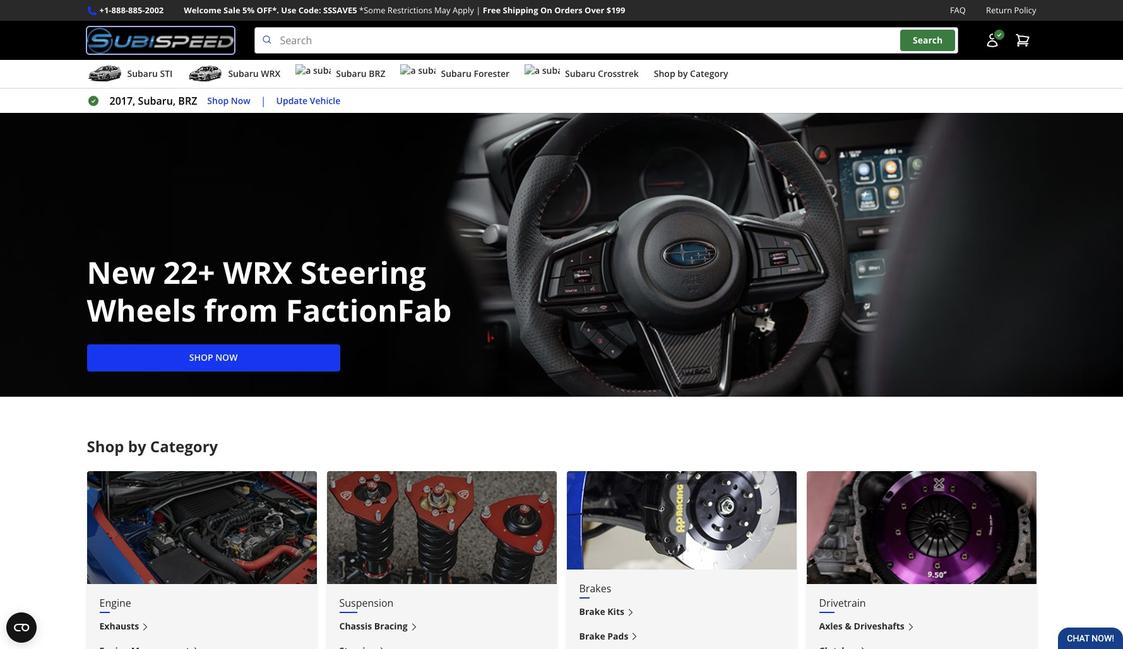 Task type: locate. For each thing, give the bounding box(es) containing it.
subaru left sti
[[127, 68, 158, 80]]

| right now
[[261, 94, 266, 108]]

3 subaru from the left
[[336, 68, 367, 80]]

brakes
[[579, 582, 611, 596]]

subaru for subaru forester
[[441, 68, 472, 80]]

4 subaru from the left
[[441, 68, 472, 80]]

1 horizontal spatial category
[[690, 68, 728, 80]]

1 vertical spatial shop by category
[[87, 436, 218, 457]]

search
[[913, 34, 943, 46]]

apply
[[453, 4, 474, 16]]

brake kits link
[[579, 606, 784, 620]]

now
[[215, 352, 238, 364]]

0 horizontal spatial brz
[[178, 94, 197, 108]]

brake left pads
[[579, 631, 605, 643]]

0 vertical spatial shop
[[654, 68, 675, 80]]

$199
[[607, 4, 625, 16]]

brz left a subaru forester thumbnail image
[[369, 68, 385, 80]]

restrictions
[[388, 4, 432, 16]]

category
[[690, 68, 728, 80], [150, 436, 218, 457]]

1 vertical spatial |
[[261, 94, 266, 108]]

subaru inside subaru brz dropdown button
[[336, 68, 367, 80]]

5%
[[243, 4, 255, 16]]

subaru up "vehicle"
[[336, 68, 367, 80]]

| left free
[[476, 4, 481, 16]]

search button
[[901, 30, 956, 51]]

shop
[[189, 352, 213, 364]]

exhausts
[[99, 621, 139, 633]]

faq
[[950, 4, 966, 16]]

1 horizontal spatial brz
[[369, 68, 385, 80]]

engine image
[[87, 472, 317, 585]]

shop by category
[[654, 68, 728, 80], [87, 436, 218, 457]]

|
[[476, 4, 481, 16], [261, 94, 266, 108]]

subaru inside subaru sti 'dropdown button'
[[127, 68, 158, 80]]

brake
[[579, 606, 605, 618], [579, 631, 605, 643]]

1 brake from the top
[[579, 606, 605, 618]]

orders
[[555, 4, 583, 16]]

wrx inside dropdown button
[[261, 68, 281, 80]]

2 horizontal spatial shop
[[654, 68, 675, 80]]

subaru inside subaru wrx dropdown button
[[228, 68, 259, 80]]

brz right subaru,
[[178, 94, 197, 108]]

bracing
[[374, 621, 408, 633]]

0 vertical spatial by
[[678, 68, 688, 80]]

driveshafts
[[854, 621, 905, 633]]

update
[[276, 95, 308, 107]]

a subaru crosstrek thumbnail image image
[[525, 64, 560, 83]]

sale
[[224, 4, 240, 16]]

0 horizontal spatial shop
[[87, 436, 124, 457]]

subaru inside the subaru forester dropdown button
[[441, 68, 472, 80]]

1 horizontal spatial by
[[678, 68, 688, 80]]

0 vertical spatial wrx
[[261, 68, 281, 80]]

subaru forester button
[[401, 63, 510, 88]]

subaru left forester
[[441, 68, 472, 80]]

subaru inside subaru crosstrek dropdown button
[[565, 68, 596, 80]]

shop inside dropdown button
[[654, 68, 675, 80]]

wrx
[[261, 68, 281, 80], [223, 252, 293, 293]]

axles & driveshafts
[[819, 621, 905, 633]]

1 vertical spatial shop
[[207, 95, 229, 107]]

0 horizontal spatial category
[[150, 436, 218, 457]]

0 vertical spatial brake
[[579, 606, 605, 618]]

1 horizontal spatial shop
[[207, 95, 229, 107]]

button image
[[985, 33, 1000, 48]]

*some restrictions may apply | free shipping on orders over $199
[[359, 4, 625, 16]]

brake down brakes
[[579, 606, 605, 618]]

brz
[[369, 68, 385, 80], [178, 94, 197, 108]]

sssave5
[[323, 4, 357, 16]]

subaru for subaru brz
[[336, 68, 367, 80]]

new 22+ wrx steering wheels from factionfab
[[87, 252, 452, 331]]

by
[[678, 68, 688, 80], [128, 436, 146, 457]]

0 vertical spatial brz
[[369, 68, 385, 80]]

subaru up now
[[228, 68, 259, 80]]

kits
[[608, 606, 624, 618]]

brakes image
[[567, 472, 797, 570]]

category inside dropdown button
[[690, 68, 728, 80]]

2 brake from the top
[[579, 631, 605, 643]]

forester
[[474, 68, 510, 80]]

*some
[[359, 4, 386, 16]]

1 vertical spatial brz
[[178, 94, 197, 108]]

+1-888-885-2002 link
[[99, 4, 164, 17]]

factionfab
[[286, 290, 452, 331]]

+1-
[[99, 4, 111, 16]]

1 horizontal spatial |
[[476, 4, 481, 16]]

0 horizontal spatial shop by category
[[87, 436, 218, 457]]

subaru wrx
[[228, 68, 281, 80]]

2 subaru from the left
[[228, 68, 259, 80]]

1 vertical spatial brake
[[579, 631, 605, 643]]

885-
[[128, 4, 145, 16]]

brake for brake kits
[[579, 606, 605, 618]]

subaru,
[[138, 94, 176, 108]]

1 subaru from the left
[[127, 68, 158, 80]]

chassis
[[339, 621, 372, 633]]

22+
[[163, 252, 215, 293]]

subaru
[[127, 68, 158, 80], [228, 68, 259, 80], [336, 68, 367, 80], [441, 68, 472, 80], [565, 68, 596, 80]]

return
[[986, 4, 1012, 16]]

5 subaru from the left
[[565, 68, 596, 80]]

subaru crosstrek button
[[525, 63, 639, 88]]

subaru left crosstrek at right
[[565, 68, 596, 80]]

shop
[[654, 68, 675, 80], [207, 95, 229, 107], [87, 436, 124, 457]]

1 vertical spatial by
[[128, 436, 146, 457]]

0 vertical spatial category
[[690, 68, 728, 80]]

brake pads link
[[579, 630, 784, 644]]

over
[[585, 4, 605, 16]]

a subaru brz thumbnail image image
[[296, 64, 331, 83]]

+1-888-885-2002
[[99, 4, 164, 16]]

subaru brz
[[336, 68, 385, 80]]

1 horizontal spatial shop by category
[[654, 68, 728, 80]]

1 vertical spatial wrx
[[223, 252, 293, 293]]

search input field
[[254, 27, 958, 54]]

use
[[281, 4, 296, 16]]



Task type: vqa. For each thing, say whether or not it's contained in the screenshot.
REWARDS PROGRAM 'image'
no



Task type: describe. For each thing, give the bounding box(es) containing it.
engine
[[99, 597, 131, 611]]

on
[[540, 4, 552, 16]]

free
[[483, 4, 501, 16]]

brz inside dropdown button
[[369, 68, 385, 80]]

steering wheel image
[[0, 113, 1123, 397]]

0 horizontal spatial |
[[261, 94, 266, 108]]

axles
[[819, 621, 843, 633]]

subaru sti button
[[87, 63, 173, 88]]

suspension image
[[327, 472, 557, 585]]

&
[[845, 621, 852, 633]]

axles & driveshafts link
[[819, 620, 1024, 635]]

a subaru sti thumbnail image image
[[87, 64, 122, 83]]

now
[[231, 95, 251, 107]]

888-
[[111, 4, 128, 16]]

welcome
[[184, 4, 221, 16]]

subaru crosstrek
[[565, 68, 639, 80]]

open widget image
[[6, 613, 37, 643]]

subaru forester
[[441, 68, 510, 80]]

brake kits
[[579, 606, 624, 618]]

from
[[204, 290, 278, 331]]

shop now
[[207, 95, 251, 107]]

vehicle
[[310, 95, 341, 107]]

subaru wrx button
[[188, 63, 281, 88]]

may
[[435, 4, 451, 16]]

a subaru wrx thumbnail image image
[[188, 64, 223, 83]]

chassis bracing link
[[339, 620, 544, 635]]

shop now
[[189, 352, 238, 364]]

code:
[[298, 4, 321, 16]]

new
[[87, 252, 155, 293]]

suspension
[[339, 597, 394, 611]]

shop now link
[[87, 345, 340, 372]]

drivetrain image
[[807, 472, 1037, 585]]

subaru for subaru crosstrek
[[565, 68, 596, 80]]

welcome sale 5% off*. use code: sssave5
[[184, 4, 357, 16]]

brake pads
[[579, 631, 629, 643]]

sti
[[160, 68, 173, 80]]

shop by category button
[[654, 63, 728, 88]]

crosstrek
[[598, 68, 639, 80]]

update vehicle
[[276, 95, 341, 107]]

2002
[[145, 4, 164, 16]]

brake for brake pads
[[579, 631, 605, 643]]

subaru for subaru wrx
[[228, 68, 259, 80]]

2 vertical spatial shop
[[87, 436, 124, 457]]

return policy
[[986, 4, 1037, 16]]

pads
[[608, 631, 629, 643]]

drivetrain
[[819, 597, 866, 611]]

2017, subaru, brz
[[110, 94, 197, 108]]

a subaru forester thumbnail image image
[[401, 64, 436, 83]]

chassis bracing
[[339, 621, 408, 633]]

faq link
[[950, 4, 966, 17]]

by inside dropdown button
[[678, 68, 688, 80]]

1 vertical spatial category
[[150, 436, 218, 457]]

exhausts link
[[99, 620, 304, 635]]

steering
[[300, 252, 426, 293]]

subaru sti
[[127, 68, 173, 80]]

off*.
[[257, 4, 279, 16]]

subaru brz button
[[296, 63, 385, 88]]

wheels
[[87, 290, 196, 331]]

subaru for subaru sti
[[127, 68, 158, 80]]

shipping
[[503, 4, 538, 16]]

0 horizontal spatial by
[[128, 436, 146, 457]]

wrx inside new 22+ wrx steering wheels from factionfab
[[223, 252, 293, 293]]

2017,
[[110, 94, 135, 108]]

shop now link
[[207, 94, 251, 108]]

subispeed logo image
[[87, 27, 234, 54]]

update vehicle button
[[276, 94, 341, 108]]

return policy link
[[986, 4, 1037, 17]]

policy
[[1014, 4, 1037, 16]]

0 vertical spatial shop by category
[[654, 68, 728, 80]]

0 vertical spatial |
[[476, 4, 481, 16]]



